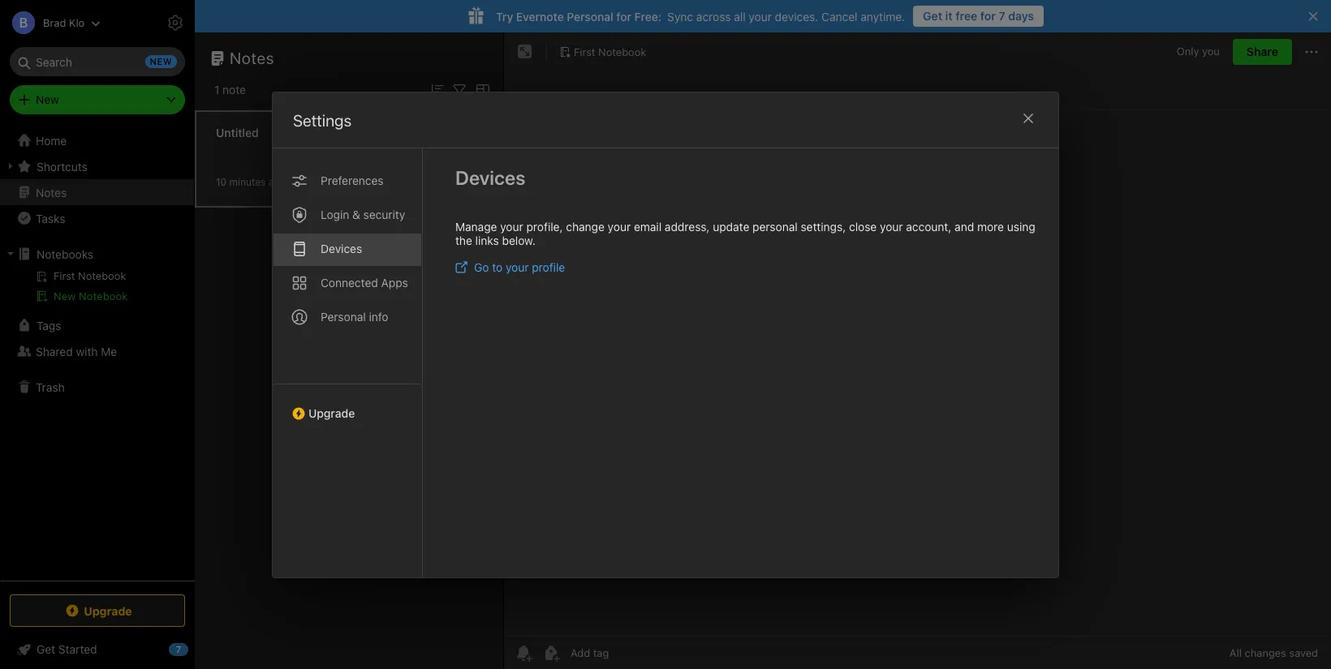 Task type: describe. For each thing, give the bounding box(es) containing it.
tasks button
[[0, 205, 194, 231]]

close
[[849, 220, 877, 233]]

get
[[923, 9, 942, 23]]

your right links
[[500, 220, 523, 233]]

settings,
[[801, 220, 846, 233]]

10 minutes ago
[[216, 176, 285, 188]]

for for 7
[[980, 9, 996, 23]]

0 horizontal spatial devices
[[321, 241, 362, 255]]

add a reminder image
[[514, 644, 533, 663]]

&
[[352, 207, 360, 221]]

1 note
[[214, 83, 246, 97]]

devices.
[[775, 9, 818, 23]]

new notebook
[[54, 290, 128, 303]]

me
[[101, 345, 117, 358]]

10
[[216, 176, 227, 188]]

first notebook button
[[554, 41, 652, 63]]

note
[[222, 83, 246, 97]]

shared with me link
[[0, 338, 194, 364]]

your left email
[[608, 220, 631, 233]]

saved
[[1289, 647, 1318, 660]]

settings image
[[166, 13, 185, 32]]

only you
[[1177, 45, 1220, 58]]

tags
[[37, 319, 61, 332]]

untitled
[[216, 125, 259, 139]]

apps
[[381, 276, 408, 289]]

login & security
[[321, 207, 405, 221]]

personal
[[752, 220, 798, 233]]

manage your profile, change your email address, update personal settings, close your account, and more using the links below.
[[455, 220, 1035, 247]]

manage
[[455, 220, 497, 233]]

all
[[734, 9, 746, 23]]

all changes saved
[[1230, 647, 1318, 660]]

to
[[492, 260, 503, 274]]

account,
[[906, 220, 952, 233]]

trash
[[36, 380, 65, 394]]

1 horizontal spatial personal
[[567, 9, 613, 23]]

1 vertical spatial personal
[[321, 310, 366, 323]]

settings
[[293, 111, 352, 129]]

notebook for first notebook
[[598, 45, 646, 58]]

address,
[[665, 220, 710, 233]]

0 vertical spatial upgrade
[[308, 406, 355, 420]]

free:
[[634, 9, 662, 23]]

go to your profile button
[[455, 260, 565, 274]]

ago
[[268, 176, 285, 188]]

try evernote personal for free: sync across all your devices. cancel anytime.
[[496, 9, 905, 23]]

your right to
[[506, 260, 529, 274]]

only
[[1177, 45, 1199, 58]]

first
[[574, 45, 595, 58]]

new button
[[10, 85, 185, 114]]

share
[[1247, 45, 1278, 58]]

security
[[363, 207, 405, 221]]

7
[[999, 9, 1005, 23]]

shortcuts
[[37, 159, 88, 173]]

using
[[1007, 220, 1035, 233]]

you
[[1202, 45, 1220, 58]]

trash link
[[0, 374, 194, 400]]

days
[[1008, 9, 1034, 23]]

Search text field
[[21, 47, 174, 76]]

personal info
[[321, 310, 388, 323]]

and
[[955, 220, 974, 233]]

preferences
[[321, 173, 384, 187]]

profile,
[[526, 220, 563, 233]]

Note Editor text field
[[504, 110, 1331, 636]]

notebooks
[[37, 247, 93, 261]]

more
[[977, 220, 1004, 233]]

tab list containing preferences
[[273, 148, 423, 577]]

for for free:
[[616, 9, 631, 23]]



Task type: locate. For each thing, give the bounding box(es) containing it.
free
[[956, 9, 977, 23]]

the
[[455, 233, 472, 247]]

notebook right first
[[598, 45, 646, 58]]

new up home
[[36, 93, 59, 106]]

personal
[[567, 9, 613, 23], [321, 310, 366, 323]]

info
[[369, 310, 388, 323]]

tree containing home
[[0, 127, 195, 580]]

get it free for 7 days button
[[913, 6, 1044, 27]]

your right close
[[880, 220, 903, 233]]

for inside get it free for 7 days button
[[980, 9, 996, 23]]

sync
[[667, 9, 693, 23]]

shortcuts button
[[0, 153, 194, 179]]

1
[[214, 83, 219, 97]]

changes
[[1245, 647, 1286, 660]]

email
[[634, 220, 662, 233]]

share button
[[1233, 39, 1292, 65]]

0 vertical spatial new
[[36, 93, 59, 106]]

all
[[1230, 647, 1242, 660]]

with
[[76, 345, 98, 358]]

1 vertical spatial devices
[[321, 241, 362, 255]]

notebooks link
[[0, 241, 194, 267]]

tree
[[0, 127, 195, 580]]

new notebook group
[[0, 267, 194, 312]]

0 vertical spatial devices
[[455, 166, 526, 189]]

connected
[[321, 276, 378, 289]]

get it free for 7 days
[[923, 9, 1034, 23]]

1 horizontal spatial for
[[980, 9, 996, 23]]

1 horizontal spatial upgrade button
[[273, 384, 422, 427]]

login
[[321, 207, 349, 221]]

personal up first
[[567, 9, 613, 23]]

0 horizontal spatial upgrade button
[[10, 595, 185, 627]]

notes up 'tasks'
[[36, 185, 67, 199]]

personal down connected
[[321, 310, 366, 323]]

notebook inside group
[[79, 290, 128, 303]]

notebook inside 'note window' element
[[598, 45, 646, 58]]

notebook up tags button
[[79, 290, 128, 303]]

go to your profile
[[474, 260, 565, 274]]

1 vertical spatial upgrade
[[84, 604, 132, 618]]

new for new
[[36, 93, 59, 106]]

go
[[474, 260, 489, 274]]

close image
[[1019, 108, 1038, 128]]

None search field
[[21, 47, 174, 76]]

tab list
[[273, 148, 423, 577]]

change
[[566, 220, 605, 233]]

devices down login
[[321, 241, 362, 255]]

evernote
[[516, 9, 564, 23]]

0 horizontal spatial for
[[616, 9, 631, 23]]

1 vertical spatial upgrade button
[[10, 595, 185, 627]]

notes inside tree
[[36, 185, 67, 199]]

profile
[[532, 260, 565, 274]]

anytime.
[[861, 9, 905, 23]]

below.
[[502, 233, 535, 247]]

1 horizontal spatial notebook
[[598, 45, 646, 58]]

links
[[475, 233, 499, 247]]

first notebook
[[574, 45, 646, 58]]

new for new notebook
[[54, 290, 76, 303]]

0 horizontal spatial notebook
[[79, 290, 128, 303]]

1 for from the left
[[980, 9, 996, 23]]

0 horizontal spatial personal
[[321, 310, 366, 323]]

home
[[36, 134, 67, 147]]

new notebook button
[[0, 287, 194, 306]]

across
[[696, 9, 731, 23]]

notes
[[230, 49, 274, 67], [36, 185, 67, 199]]

for left 7 on the top right of the page
[[980, 9, 996, 23]]

try
[[496, 9, 513, 23]]

connected apps
[[321, 276, 408, 289]]

upgrade
[[308, 406, 355, 420], [84, 604, 132, 618]]

0 vertical spatial upgrade button
[[273, 384, 422, 427]]

1 vertical spatial new
[[54, 290, 76, 303]]

0 horizontal spatial upgrade
[[84, 604, 132, 618]]

0 vertical spatial personal
[[567, 9, 613, 23]]

it
[[945, 9, 953, 23]]

tasks
[[36, 211, 65, 225]]

notebook
[[598, 45, 646, 58], [79, 290, 128, 303]]

1 horizontal spatial upgrade
[[308, 406, 355, 420]]

shared
[[36, 345, 73, 358]]

add tag image
[[541, 644, 561, 663]]

new
[[36, 93, 59, 106], [54, 290, 76, 303]]

new inside new popup button
[[36, 93, 59, 106]]

notes up note at the top left of the page
[[230, 49, 274, 67]]

update
[[713, 220, 749, 233]]

0 vertical spatial notebook
[[598, 45, 646, 58]]

1 horizontal spatial devices
[[455, 166, 526, 189]]

devices up manage
[[455, 166, 526, 189]]

2 for from the left
[[616, 9, 631, 23]]

new inside new notebook button
[[54, 290, 76, 303]]

tags button
[[0, 312, 194, 338]]

expand notebooks image
[[4, 248, 17, 261]]

1 vertical spatial notebook
[[79, 290, 128, 303]]

upgrade button
[[273, 384, 422, 427], [10, 595, 185, 627]]

notes link
[[0, 179, 194, 205]]

for left free:
[[616, 9, 631, 23]]

notebook for new notebook
[[79, 290, 128, 303]]

1 horizontal spatial notes
[[230, 49, 274, 67]]

minutes
[[229, 176, 266, 188]]

shared with me
[[36, 345, 117, 358]]

upgrade button inside tab list
[[273, 384, 422, 427]]

new up tags
[[54, 290, 76, 303]]

1 vertical spatial notes
[[36, 185, 67, 199]]

0 horizontal spatial notes
[[36, 185, 67, 199]]

for
[[980, 9, 996, 23], [616, 9, 631, 23]]

your right all
[[749, 9, 772, 23]]

devices
[[455, 166, 526, 189], [321, 241, 362, 255]]

cancel
[[821, 9, 858, 23]]

note window element
[[504, 32, 1331, 670]]

your
[[749, 9, 772, 23], [500, 220, 523, 233], [608, 220, 631, 233], [880, 220, 903, 233], [506, 260, 529, 274]]

0 vertical spatial notes
[[230, 49, 274, 67]]

home link
[[0, 127, 195, 153]]

expand note image
[[515, 42, 535, 62]]



Task type: vqa. For each thing, say whether or not it's contained in the screenshot.
security in the left of the page
yes



